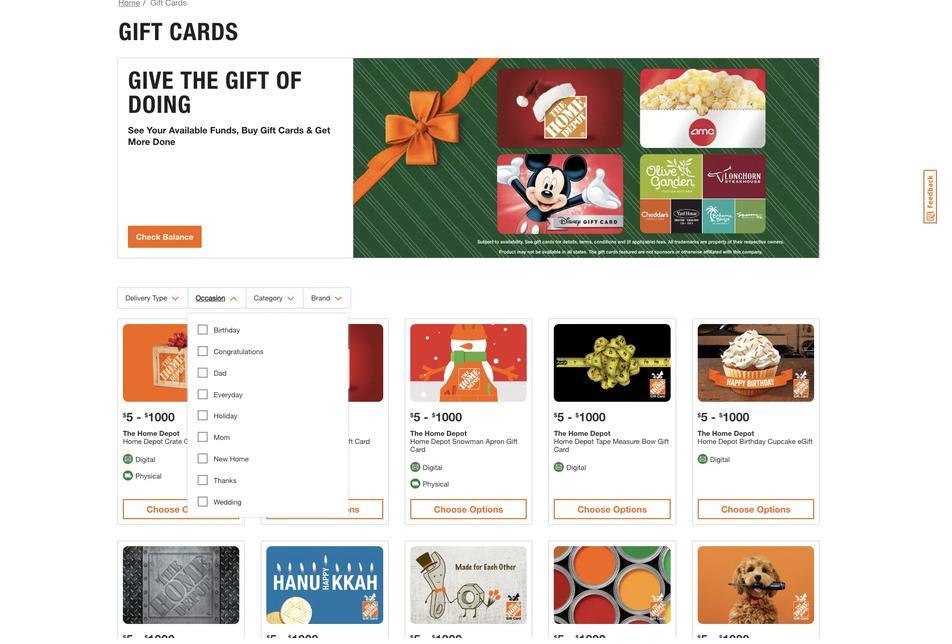 Task type: describe. For each thing, give the bounding box(es) containing it.
options for home depot snowman apron gift card
[[470, 504, 504, 515]]

see
[[128, 124, 144, 136]]

choose options button for home depot snowman apron gift card
[[411, 499, 527, 519]]

open arrow image for category
[[287, 297, 295, 301]]

choose for home depot birthday cupcake egift
[[722, 504, 755, 515]]

delivery
[[125, 294, 150, 302]]

available
[[169, 124, 208, 136]]

choose options for home depot crate gift card
[[147, 504, 216, 515]]

5 for the home depot home depot crate gift card
[[126, 410, 133, 424]]

0 vertical spatial cards
[[170, 17, 239, 46]]

cupcake
[[768, 437, 796, 446]]

tape
[[596, 437, 611, 446]]

open arrow image for occasion
[[230, 297, 237, 301]]

choose for home depot tape measure bow gift card
[[578, 504, 611, 515]]

5 $ from the left
[[554, 412, 558, 419]]

1000 for snowman
[[436, 410, 462, 424]]

the for home depot crate gift card
[[123, 429, 135, 438]]

home depot crate gift card image
[[123, 324, 240, 402]]

get
[[315, 124, 330, 136]]

everyday
[[214, 390, 243, 399]]

home depot puppy screwdriver gift card image
[[698, 546, 815, 624]]

choose options for home depot tape measure bow gift card
[[578, 504, 647, 515]]

gift cards
[[118, 17, 239, 46]]

egift
[[798, 437, 813, 446]]

hat
[[329, 437, 340, 446]]

2 $ from the left
[[145, 412, 148, 419]]

5 for the home depot home depot birthday cupcake egift
[[701, 410, 708, 424]]

choose for home depot santa hat gift card
[[290, 504, 323, 515]]

see your available funds, buy gift cards & get more done
[[128, 124, 330, 147]]

- for the home depot home depot tape measure bow gift card
[[568, 410, 573, 424]]

mom
[[214, 433, 230, 442]]

home depot santa hat gift card image
[[267, 324, 383, 402]]

1000 for birthday
[[723, 410, 750, 424]]

gift up give
[[118, 17, 163, 46]]

of
[[276, 66, 302, 95]]

physical image
[[123, 471, 133, 481]]

5 for the home depot home depot tape measure bow gift card
[[558, 410, 564, 424]]

brand
[[311, 294, 330, 302]]

the home depot home depot crate gift card
[[123, 429, 212, 446]]

cards inside see your available funds, buy gift cards & get more done
[[278, 124, 304, 136]]

home depot made for each other sketch gift card image
[[411, 546, 527, 624]]

birthday inside the home depot home depot birthday cupcake egift
[[740, 437, 766, 446]]

- for the home depot home depot birthday cupcake egift
[[711, 410, 716, 424]]

home depot snowman apron gift card image
[[411, 324, 527, 402]]

wedding
[[214, 498, 242, 506]]

home depot birthday cupcake egift image
[[698, 324, 815, 402]]

santa
[[309, 437, 327, 446]]

occasion link
[[188, 288, 246, 308]]

choose for home depot crate gift card
[[147, 504, 180, 515]]

category
[[254, 294, 283, 302]]

digital image for home depot birthday cupcake egift
[[698, 454, 708, 464]]

buy
[[242, 124, 258, 136]]

open arrow image for delivery type
[[172, 297, 179, 301]]

8 $ from the left
[[720, 412, 723, 419]]

gift inside see your available funds, buy gift cards & get more done
[[261, 124, 276, 136]]

card inside the home depot home depot snowman apron gift card
[[411, 445, 426, 454]]

bow
[[642, 437, 656, 446]]

check balance
[[136, 232, 194, 241]]

home depot hanukkah menorah gift card image
[[267, 546, 383, 624]]

card inside the home depot home depot tape measure bow gift card
[[554, 445, 569, 454]]

gift inside the home depot home depot tape measure bow gift card
[[658, 437, 669, 446]]

new home
[[214, 455, 249, 463]]



Task type: vqa. For each thing, say whether or not it's contained in the screenshot.
bottommost 50
no



Task type: locate. For each thing, give the bounding box(es) containing it.
card left tape
[[554, 445, 569, 454]]

0 horizontal spatial cards
[[170, 17, 239, 46]]

gift
[[118, 17, 163, 46], [225, 66, 270, 95], [261, 124, 276, 136], [184, 437, 195, 446], [507, 437, 518, 446], [342, 437, 353, 446], [658, 437, 669, 446]]

gift right bow
[[658, 437, 669, 446]]

brand link
[[304, 288, 351, 308]]

4 open arrow image from the left
[[335, 297, 342, 301]]

1000
[[148, 410, 175, 424], [436, 410, 462, 424], [579, 410, 606, 424], [723, 410, 750, 424]]

the home depot home depot snowman apron gift card
[[411, 429, 518, 454]]

physical image
[[411, 479, 421, 489]]

home depot tape measure bow gift card image
[[554, 324, 671, 402]]

holiday
[[214, 412, 238, 420]]

apron
[[486, 437, 505, 446]]

3 1000 from the left
[[579, 410, 606, 424]]

2 5 from the left
[[414, 410, 421, 424]]

1 1000 from the left
[[148, 410, 175, 424]]

birthday
[[214, 326, 240, 334], [740, 437, 766, 446]]

4 choose options from the left
[[578, 504, 647, 515]]

card inside the home depot home depot crate gift card
[[197, 437, 212, 446]]

0 horizontal spatial birthday
[[214, 326, 240, 334]]

1 the from the left
[[123, 429, 135, 438]]

open arrow image
[[172, 297, 179, 301], [230, 297, 237, 301], [287, 297, 295, 301], [335, 297, 342, 301]]

options
[[182, 504, 216, 515], [326, 504, 360, 515], [470, 504, 504, 515], [614, 504, 647, 515], [757, 504, 791, 515]]

physical for crate
[[136, 472, 162, 480]]

check balance link
[[128, 226, 202, 248]]

the for home depot birthday cupcake egift
[[698, 429, 711, 438]]

the home depot home depot birthday cupcake egift
[[698, 429, 813, 446]]

give the gift of doing
[[128, 66, 302, 119]]

your
[[147, 124, 166, 136]]

open arrow image inside occasion link
[[230, 297, 237, 301]]

3 5 from the left
[[558, 410, 564, 424]]

1 horizontal spatial cards
[[278, 124, 304, 136]]

3 choose from the left
[[434, 504, 467, 515]]

choose options button for home depot crate gift card
[[123, 499, 240, 519]]

1 5 from the left
[[126, 410, 133, 424]]

1 horizontal spatial birthday
[[740, 437, 766, 446]]

gift inside give the gift of doing
[[225, 66, 270, 95]]

cards left &
[[278, 124, 304, 136]]

open arrow image right category
[[287, 297, 295, 301]]

$ 5 - $ 1000 for crate
[[123, 410, 175, 424]]

choose options button for home depot birthday cupcake egift
[[698, 499, 815, 519]]

1 choose options from the left
[[147, 504, 216, 515]]

feedback link image
[[924, 170, 938, 224]]

physical right physical icon
[[136, 472, 162, 480]]

open arrow image right brand
[[335, 297, 342, 301]]

1000 up the home depot home depot crate gift card
[[148, 410, 175, 424]]

the home depot home depot tape measure bow gift card
[[554, 429, 669, 454]]

4 $ from the left
[[432, 412, 436, 419]]

- for the home depot home depot snowman apron gift card
[[424, 410, 429, 424]]

1 vertical spatial birthday
[[740, 437, 766, 446]]

open arrow image right occasion
[[230, 297, 237, 301]]

4 1000 from the left
[[723, 410, 750, 424]]

congratulations
[[214, 347, 264, 356]]

1 - from the left
[[136, 410, 141, 424]]

- for the home depot home depot crate gift card
[[136, 410, 141, 424]]

gift right the crate
[[184, 437, 195, 446]]

2 the from the left
[[411, 429, 423, 438]]

home depot santa hat gift card
[[267, 437, 370, 446]]

physical for snowman
[[423, 480, 449, 488]]

$ 5 - $ 1000 up tape
[[554, 410, 606, 424]]

3 - from the left
[[568, 410, 573, 424]]

type
[[152, 294, 167, 302]]

birthday up the congratulations
[[214, 326, 240, 334]]

2 choose options button from the left
[[267, 499, 383, 519]]

gift left "of"
[[225, 66, 270, 95]]

$ 5 - $ 1000 for birthday
[[698, 410, 750, 424]]

choose options button for home depot tape measure bow gift card
[[554, 499, 671, 519]]

choose options for home depot snowman apron gift card
[[434, 504, 504, 515]]

options for home depot birthday cupcake egift
[[757, 504, 791, 515]]

choose options button for home depot santa hat gift card
[[267, 499, 383, 519]]

gift right buy
[[261, 124, 276, 136]]

1 choose from the left
[[147, 504, 180, 515]]

7 $ from the left
[[698, 412, 701, 419]]

$ 5 - $ 1000 up the home depot home depot crate gift card
[[123, 410, 175, 424]]

choose
[[147, 504, 180, 515], [290, 504, 323, 515], [434, 504, 467, 515], [578, 504, 611, 515], [722, 504, 755, 515]]

-
[[136, 410, 141, 424], [424, 410, 429, 424], [568, 410, 573, 424], [711, 410, 716, 424]]

5
[[126, 410, 133, 424], [414, 410, 421, 424], [558, 410, 564, 424], [701, 410, 708, 424]]

gift right hat
[[342, 437, 353, 446]]

1 vertical spatial cards
[[278, 124, 304, 136]]

digital right digital image
[[423, 463, 443, 472]]

cards up the on the left top of page
[[170, 17, 239, 46]]

5 choose options button from the left
[[698, 499, 815, 519]]

4 - from the left
[[711, 410, 716, 424]]

doing
[[128, 90, 192, 119]]

digital down the home depot home depot birthday cupcake egift
[[711, 455, 730, 464]]

done
[[153, 136, 176, 147]]

$ 5 - $ 1000 for tape
[[554, 410, 606, 424]]

give
[[128, 66, 174, 95]]

$ 5 - $ 1000
[[123, 410, 175, 424], [411, 410, 462, 424], [554, 410, 606, 424], [698, 410, 750, 424]]

1 horizontal spatial physical
[[423, 480, 449, 488]]

4 the from the left
[[698, 429, 711, 438]]

2 choose from the left
[[290, 504, 323, 515]]

5 choose from the left
[[722, 504, 755, 515]]

the inside the home depot home depot birthday cupcake egift
[[698, 429, 711, 438]]

home depot diamond plate logo gift card image
[[123, 546, 240, 624]]

&
[[307, 124, 313, 136]]

4 5 from the left
[[701, 410, 708, 424]]

choose for home depot snowman apron gift card
[[434, 504, 467, 515]]

open arrow image right type
[[172, 297, 179, 301]]

1 open arrow image from the left
[[172, 297, 179, 301]]

0 vertical spatial birthday
[[214, 326, 240, 334]]

image for give the gift of doing image
[[353, 58, 820, 258]]

0 horizontal spatial physical
[[136, 472, 162, 480]]

open arrow image for brand
[[335, 297, 342, 301]]

physical right physical image
[[423, 480, 449, 488]]

options for home depot crate gift card
[[182, 504, 216, 515]]

the inside the home depot home depot tape measure bow gift card
[[554, 429, 567, 438]]

2 open arrow image from the left
[[230, 297, 237, 301]]

open arrow image inside brand "link"
[[335, 297, 342, 301]]

$ 5 - $ 1000 up the home depot home depot birthday cupcake egift
[[698, 410, 750, 424]]

1 options from the left
[[182, 504, 216, 515]]

3 $ 5 - $ 1000 from the left
[[554, 410, 606, 424]]

snowman
[[452, 437, 484, 446]]

3 the from the left
[[554, 429, 567, 438]]

the for home depot tape measure bow gift card
[[554, 429, 567, 438]]

birthday left cupcake
[[740, 437, 766, 446]]

$ 5 - $ 1000 up the home depot home depot snowman apron gift card
[[411, 410, 462, 424]]

balance
[[163, 232, 194, 241]]

gift inside the home depot home depot crate gift card
[[184, 437, 195, 446]]

1000 up the home depot home depot birthday cupcake egift
[[723, 410, 750, 424]]

3 choose options button from the left
[[411, 499, 527, 519]]

digital down the home depot home depot crate gift card
[[136, 455, 155, 464]]

4 choose options button from the left
[[554, 499, 671, 519]]

$ 5 - $ 1000 for snowman
[[411, 410, 462, 424]]

$
[[123, 412, 126, 419], [145, 412, 148, 419], [411, 412, 414, 419], [432, 412, 436, 419], [554, 412, 558, 419], [576, 412, 579, 419], [698, 412, 701, 419], [720, 412, 723, 419]]

1 horizontal spatial digital image
[[554, 462, 564, 473]]

3 $ from the left
[[411, 412, 414, 419]]

1000 up tape
[[579, 410, 606, 424]]

- up the home depot home depot snowman apron gift card
[[424, 410, 429, 424]]

options for home depot tape measure bow gift card
[[614, 504, 647, 515]]

digital
[[136, 455, 155, 464], [711, 455, 730, 464], [423, 463, 443, 472], [567, 463, 586, 472]]

dad
[[214, 369, 227, 377]]

3 open arrow image from the left
[[287, 297, 295, 301]]

1000 for crate
[[148, 410, 175, 424]]

3 choose options from the left
[[434, 504, 504, 515]]

home depot paint cans gift card image
[[554, 546, 671, 624]]

- up the home depot home depot tape measure bow gift card
[[568, 410, 573, 424]]

4 options from the left
[[614, 504, 647, 515]]

the inside the home depot home depot crate gift card
[[123, 429, 135, 438]]

category link
[[247, 288, 303, 308]]

new
[[214, 455, 228, 463]]

card up digital image
[[411, 445, 426, 454]]

choose options button
[[123, 499, 240, 519], [267, 499, 383, 519], [411, 499, 527, 519], [554, 499, 671, 519], [698, 499, 815, 519]]

1 $ from the left
[[123, 412, 126, 419]]

choose options for home depot santa hat gift card
[[290, 504, 360, 515]]

physical
[[136, 472, 162, 480], [423, 480, 449, 488]]

funds,
[[210, 124, 239, 136]]

2 choose options from the left
[[290, 504, 360, 515]]

crate
[[165, 437, 182, 446]]

- up the home depot home depot birthday cupcake egift
[[711, 410, 716, 424]]

open arrow image inside category 'link'
[[287, 297, 295, 301]]

open arrow image inside delivery type 'link'
[[172, 297, 179, 301]]

options for home depot santa hat gift card
[[326, 504, 360, 515]]

the for home depot snowman apron gift card
[[411, 429, 423, 438]]

gift inside the home depot home depot snowman apron gift card
[[507, 437, 518, 446]]

1 $ 5 - $ 1000 from the left
[[123, 410, 175, 424]]

1 choose options button from the left
[[123, 499, 240, 519]]

6 $ from the left
[[576, 412, 579, 419]]

3 options from the left
[[470, 504, 504, 515]]

2 - from the left
[[424, 410, 429, 424]]

- up the home depot home depot crate gift card
[[136, 410, 141, 424]]

the
[[123, 429, 135, 438], [411, 429, 423, 438], [554, 429, 567, 438], [698, 429, 711, 438]]

0 horizontal spatial digital image
[[123, 454, 133, 464]]

digital down the home depot home depot tape measure bow gift card
[[567, 463, 586, 472]]

cards
[[170, 17, 239, 46], [278, 124, 304, 136]]

depot
[[159, 429, 180, 438], [447, 429, 467, 438], [591, 429, 611, 438], [734, 429, 755, 438], [144, 437, 163, 446], [431, 437, 450, 446], [288, 437, 307, 446], [575, 437, 594, 446], [719, 437, 738, 446]]

delivery type link
[[118, 288, 188, 308]]

check
[[136, 232, 161, 241]]

4 $ 5 - $ 1000 from the left
[[698, 410, 750, 424]]

digital image
[[411, 462, 421, 472]]

1000 for tape
[[579, 410, 606, 424]]

the
[[180, 66, 219, 95]]

choose options for home depot birthday cupcake egift
[[722, 504, 791, 515]]

home
[[137, 429, 157, 438], [425, 429, 445, 438], [569, 429, 589, 438], [712, 429, 732, 438], [123, 437, 142, 446], [411, 437, 429, 446], [267, 437, 286, 446], [554, 437, 573, 446], [698, 437, 717, 446], [230, 455, 249, 463]]

digital image
[[123, 454, 133, 464], [698, 454, 708, 464], [554, 462, 564, 473]]

2 1000 from the left
[[436, 410, 462, 424]]

thanks
[[214, 476, 237, 485]]

card left mom
[[197, 437, 212, 446]]

choose options
[[147, 504, 216, 515], [290, 504, 360, 515], [434, 504, 504, 515], [578, 504, 647, 515], [722, 504, 791, 515]]

the inside the home depot home depot snowman apron gift card
[[411, 429, 423, 438]]

2 horizontal spatial digital image
[[698, 454, 708, 464]]

gift right apron
[[507, 437, 518, 446]]

measure
[[613, 437, 640, 446]]

5 choose options from the left
[[722, 504, 791, 515]]

card right hat
[[355, 437, 370, 446]]

5 for the home depot home depot snowman apron gift card
[[414, 410, 421, 424]]

2 $ 5 - $ 1000 from the left
[[411, 410, 462, 424]]

2 options from the left
[[326, 504, 360, 515]]

more
[[128, 136, 150, 147]]

1000 up the home depot home depot snowman apron gift card
[[436, 410, 462, 424]]

delivery type
[[125, 294, 167, 302]]

5 options from the left
[[757, 504, 791, 515]]

card
[[197, 437, 212, 446], [355, 437, 370, 446], [411, 445, 426, 454], [554, 445, 569, 454]]

4 choose from the left
[[578, 504, 611, 515]]

digital image for home depot tape measure bow gift card
[[554, 462, 564, 473]]

occasion
[[196, 294, 225, 302]]



